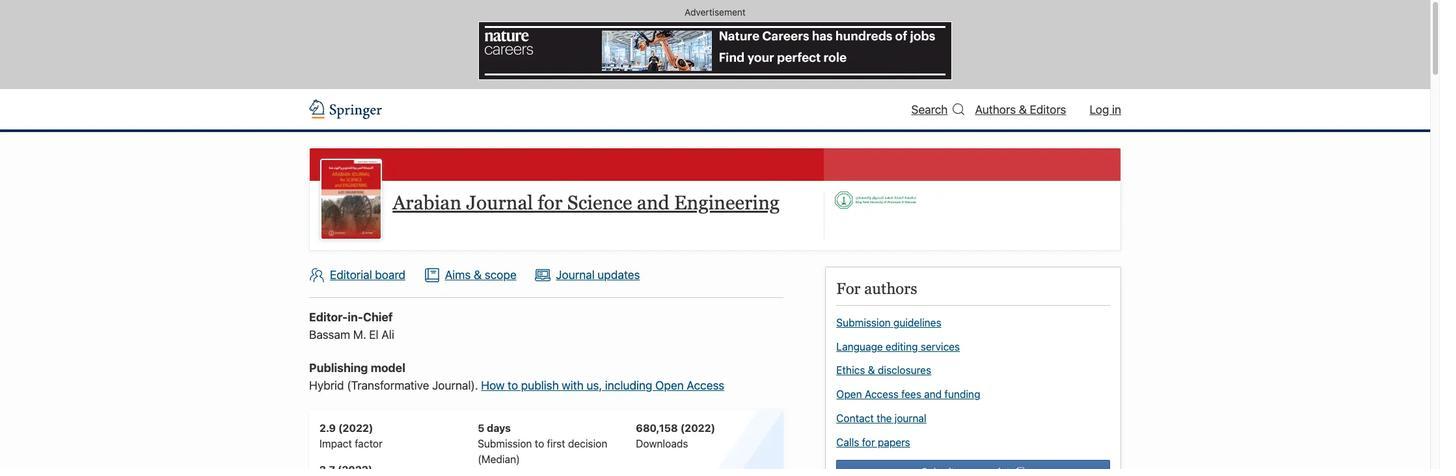 Task type: vqa. For each thing, say whether or not it's contained in the screenshot.
Open Access fees and funding
yes



Task type: describe. For each thing, give the bounding box(es) containing it.
decision
[[568, 438, 608, 450]]

ethics & disclosures link
[[837, 365, 932, 377]]

calls for papers
[[837, 437, 911, 448]]

(transformative
[[347, 379, 429, 393]]

editor-in-chief bassam m. el ali
[[309, 311, 394, 342]]

ali
[[382, 328, 394, 342]]

editor-
[[309, 311, 348, 324]]

contact the journal link
[[837, 413, 927, 425]]

editing
[[886, 341, 918, 353]]

submission guidelines link
[[837, 317, 942, 329]]

to inside publishing model hybrid (transformative journal). how to publish with us, including open access
[[508, 379, 518, 393]]

engineering
[[674, 192, 780, 214]]

log in
[[1090, 103, 1122, 116]]

publishing model hybrid (transformative journal). how to publish with us, including open access
[[309, 361, 725, 393]]

0 vertical spatial and
[[637, 192, 670, 214]]

disclosures
[[878, 365, 932, 377]]

aims & scope link
[[424, 267, 517, 283]]

springer image
[[309, 100, 382, 119]]

fees
[[902, 389, 922, 401]]

factor
[[355, 438, 383, 450]]

authors
[[976, 103, 1016, 116]]

calls for papers link
[[837, 437, 911, 448]]

open access fees and funding
[[837, 389, 981, 401]]

ethics & disclosures
[[837, 365, 932, 377]]

language
[[837, 341, 883, 353]]

for authors
[[837, 280, 918, 298]]

model
[[371, 361, 406, 375]]

calls
[[837, 437, 860, 448]]

1 horizontal spatial and
[[925, 389, 942, 401]]

5 days submission to first decision (median)
[[478, 423, 608, 466]]

contact the journal
[[837, 413, 927, 425]]

search link
[[912, 101, 965, 118]]

aims
[[445, 268, 471, 282]]

& for authors
[[1019, 103, 1027, 116]]

680,158 (2022) downloads
[[636, 423, 716, 450]]

1 horizontal spatial open
[[837, 389, 862, 401]]

editorial board link
[[309, 267, 406, 283]]

submission inside 5 days submission to first decision (median)
[[478, 438, 532, 450]]

authors
[[865, 280, 918, 298]]

open access fees and funding link
[[837, 389, 981, 401]]

aims & scope
[[445, 268, 517, 282]]

log in link
[[1090, 103, 1122, 116]]

downloads
[[636, 438, 688, 450]]

contact
[[837, 413, 874, 425]]

editorial board
[[330, 268, 406, 282]]

advertisement region
[[479, 21, 952, 80]]

journal
[[895, 413, 927, 425]]

publishing
[[309, 361, 368, 375]]

(2022) for impact
[[338, 423, 373, 434]]

bassam
[[309, 328, 350, 342]]

search
[[912, 103, 948, 116]]

papers
[[878, 437, 911, 448]]

services
[[921, 341, 960, 353]]

journal).
[[432, 379, 478, 393]]



Task type: locate. For each thing, give the bounding box(es) containing it.
680,158
[[636, 423, 678, 434]]

0 vertical spatial &
[[1019, 103, 1027, 116]]

2 vertical spatial &
[[868, 365, 875, 377]]

0 horizontal spatial journal
[[466, 192, 533, 214]]

submission guidelines
[[837, 317, 942, 329]]

1 vertical spatial submission
[[478, 438, 532, 450]]

chief
[[363, 311, 393, 324]]

1 horizontal spatial submission
[[837, 317, 891, 329]]

authors & editors
[[976, 103, 1067, 116]]

access up the 680,158 (2022) downloads
[[687, 379, 725, 393]]

log
[[1090, 103, 1110, 116]]

el
[[369, 328, 379, 342]]

journal updates link
[[535, 267, 640, 283]]

journal
[[466, 192, 533, 214], [556, 268, 595, 282]]

for
[[837, 280, 861, 298]]

0 horizontal spatial access
[[687, 379, 725, 393]]

for left science
[[538, 192, 563, 214]]

(2022) inside the 680,158 (2022) downloads
[[681, 423, 716, 434]]

hybrid
[[309, 379, 344, 393]]

language editing services
[[837, 341, 960, 353]]

m.
[[353, 328, 366, 342]]

access up contact the journal
[[865, 389, 899, 401]]

board
[[375, 268, 406, 282]]

0 horizontal spatial &
[[474, 268, 482, 282]]

1 horizontal spatial &
[[868, 365, 875, 377]]

1 horizontal spatial journal
[[556, 268, 595, 282]]

submission
[[837, 317, 891, 329], [478, 438, 532, 450]]

open
[[656, 379, 684, 393], [837, 389, 862, 401]]

2 horizontal spatial &
[[1019, 103, 1027, 116]]

the
[[877, 413, 892, 425]]

& right ethics
[[868, 365, 875, 377]]

2.9
[[320, 423, 336, 434]]

to
[[508, 379, 518, 393], [535, 438, 544, 450]]

0 vertical spatial submission
[[837, 317, 891, 329]]

0 vertical spatial journal
[[466, 192, 533, 214]]

to right how
[[508, 379, 518, 393]]

and right the fees at the bottom of the page
[[925, 389, 942, 401]]

funding
[[945, 389, 981, 401]]

(2022) up downloads
[[681, 423, 716, 434]]

open inside publishing model hybrid (transformative journal). how to publish with us, including open access
[[656, 379, 684, 393]]

(2022) inside 2.9 (2022) impact factor
[[338, 423, 373, 434]]

ethics
[[837, 365, 866, 377]]

0 horizontal spatial submission
[[478, 438, 532, 450]]

for
[[538, 192, 563, 214], [862, 437, 875, 448]]

arabian journal for science and engineering
[[393, 192, 780, 214]]

0 vertical spatial to
[[508, 379, 518, 393]]

1 vertical spatial and
[[925, 389, 942, 401]]

access inside publishing model hybrid (transformative journal). how to publish with us, including open access
[[687, 379, 725, 393]]

1 horizontal spatial access
[[865, 389, 899, 401]]

(2022) up factor
[[338, 423, 373, 434]]

to inside 5 days submission to first decision (median)
[[535, 438, 544, 450]]

how to publish with us, including open access link
[[481, 379, 725, 393]]

1 vertical spatial journal
[[556, 268, 595, 282]]

1 horizontal spatial for
[[862, 437, 875, 448]]

authors & editors link
[[976, 103, 1067, 116]]

submission down "days"
[[478, 438, 532, 450]]

(median)
[[478, 454, 520, 466]]

days
[[487, 423, 511, 434]]

for right the calls
[[862, 437, 875, 448]]

science
[[568, 192, 632, 214]]

& for ethics
[[868, 365, 875, 377]]

1 vertical spatial for
[[862, 437, 875, 448]]

to left first
[[535, 438, 544, 450]]

1 (2022) from the left
[[338, 423, 373, 434]]

& right aims
[[474, 268, 482, 282]]

1 vertical spatial &
[[474, 268, 482, 282]]

(2022) for downloads
[[681, 423, 716, 434]]

in-
[[348, 311, 363, 324]]

first
[[547, 438, 566, 450]]

open down ethics
[[837, 389, 862, 401]]

& for aims
[[474, 268, 482, 282]]

open right the including
[[656, 379, 684, 393]]

arabian
[[393, 192, 462, 214]]

1 vertical spatial to
[[535, 438, 544, 450]]

1 horizontal spatial to
[[535, 438, 544, 450]]

updates
[[598, 268, 640, 282]]

and
[[637, 192, 670, 214], [925, 389, 942, 401]]

0 horizontal spatial for
[[538, 192, 563, 214]]

(2022)
[[338, 423, 373, 434], [681, 423, 716, 434]]

with
[[562, 379, 584, 393]]

journal updates
[[556, 268, 640, 282]]

arabian journal for science and engineering link
[[393, 192, 780, 214]]

1 horizontal spatial (2022)
[[681, 423, 716, 434]]

how
[[481, 379, 505, 393]]

impact
[[320, 438, 352, 450]]

0 horizontal spatial open
[[656, 379, 684, 393]]

submission up language
[[837, 317, 891, 329]]

advertisement
[[685, 7, 746, 18]]

and right science
[[637, 192, 670, 214]]

0 horizontal spatial (2022)
[[338, 423, 373, 434]]

2 (2022) from the left
[[681, 423, 716, 434]]

in
[[1113, 103, 1122, 116]]

including
[[605, 379, 653, 393]]

us,
[[587, 379, 602, 393]]

language editing services link
[[837, 341, 960, 353]]

access
[[687, 379, 725, 393], [865, 389, 899, 401]]

publish
[[521, 379, 559, 393]]

editors
[[1030, 103, 1067, 116]]

0 horizontal spatial and
[[637, 192, 670, 214]]

neuer inhalt image
[[835, 192, 917, 209]]

&
[[1019, 103, 1027, 116], [474, 268, 482, 282], [868, 365, 875, 377]]

0 vertical spatial for
[[538, 192, 563, 214]]

scope
[[485, 268, 517, 282]]

5
[[478, 423, 485, 434]]

guidelines
[[894, 317, 942, 329]]

& left editors
[[1019, 103, 1027, 116]]

editorial
[[330, 268, 372, 282]]

2.9 (2022) impact factor
[[320, 423, 383, 450]]

0 horizontal spatial to
[[508, 379, 518, 393]]



